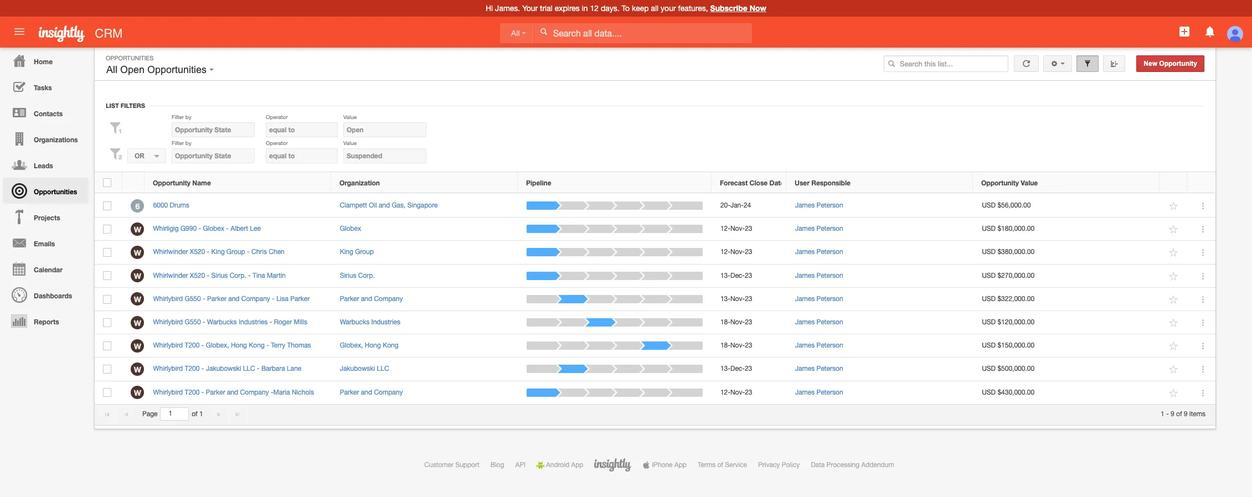 Task type: vqa. For each thing, say whether or not it's contained in the screenshot.


Task type: locate. For each thing, give the bounding box(es) containing it.
g550 down whirlybird g550 - parker and company - lisa parker
[[185, 318, 201, 326]]

4 james from the top
[[795, 272, 815, 279]]

1 horizontal spatial all
[[511, 29, 520, 38]]

responsible
[[812, 179, 851, 187]]

8 usd from the top
[[982, 365, 996, 373]]

usd left $‎270,000.00
[[982, 272, 996, 279]]

follow image for usd $‎270,000.00
[[1169, 271, 1179, 282]]

3 12-nov-23 from the top
[[721, 389, 752, 396]]

0 horizontal spatial opportunity
[[153, 179, 191, 187]]

6 nov- from the top
[[731, 389, 745, 396]]

opportunity value
[[981, 179, 1038, 187]]

usd $‎322,000.00
[[982, 295, 1035, 303]]

usd left $‎120,000.00
[[982, 318, 996, 326]]

new opportunity link
[[1137, 55, 1205, 72]]

2 x520 from the top
[[190, 272, 205, 279]]

industries up whirlybird t200 - globex, hong kong - terry thomas link
[[239, 318, 268, 326]]

2 dec- from the top
[[731, 365, 745, 373]]

column header
[[1160, 172, 1187, 193], [1187, 172, 1215, 193]]

1 horizontal spatial of
[[718, 461, 723, 469]]

opportunities up open
[[106, 55, 154, 61]]

Search this list... text field
[[884, 55, 1009, 72]]

1 vertical spatial whirlwinder
[[153, 272, 188, 279]]

service
[[725, 461, 747, 469]]

0 horizontal spatial industries
[[239, 318, 268, 326]]

globex up whirlwinder x520 - king group - chris chen
[[203, 225, 224, 233]]

usd $‎322,000.00 cell
[[974, 288, 1160, 311]]

1 left items at bottom right
[[1161, 410, 1165, 418]]

0 vertical spatial 13-
[[721, 272, 731, 279]]

23 inside "cell"
[[745, 295, 752, 303]]

2 vertical spatial value
[[1021, 179, 1038, 187]]

peterson for usd $‎430,000.00
[[817, 389, 843, 396]]

items
[[1190, 410, 1206, 418]]

customer support link
[[424, 461, 479, 469]]

1 horizontal spatial sirius
[[340, 272, 356, 279]]

all for all
[[511, 29, 520, 38]]

13-dec-23 cell
[[712, 265, 787, 288], [712, 358, 787, 381]]

james for usd $‎322,000.00
[[795, 295, 815, 303]]

2 horizontal spatial 1
[[1161, 410, 1165, 418]]

3 12- from the top
[[721, 389, 731, 396]]

1 horizontal spatial kong
[[383, 342, 399, 350]]

1 vertical spatial 18-
[[721, 342, 731, 350]]

0 horizontal spatial jakubowski
[[206, 365, 241, 373]]

- down barbara
[[271, 389, 273, 396]]

forecast close date
[[720, 179, 785, 187]]

1 horizontal spatial globex
[[340, 225, 361, 233]]

4 nov- from the top
[[731, 318, 745, 326]]

james peterson inside 6 row
[[795, 202, 843, 209]]

parker and company link
[[340, 295, 403, 303], [340, 389, 403, 396]]

cog image
[[1051, 60, 1059, 68]]

2 vertical spatial follow image
[[1169, 365, 1179, 375]]

all left open
[[106, 64, 117, 75]]

opportunity up 6000 drums
[[153, 179, 191, 187]]

2 james peterson from the top
[[795, 225, 843, 233]]

usd inside cell
[[982, 202, 996, 209]]

1 horizontal spatial hong
[[365, 342, 381, 350]]

usd for usd $‎180,000.00
[[982, 225, 996, 233]]

james inside 6 row
[[795, 202, 815, 209]]

api link
[[515, 461, 526, 469]]

1 horizontal spatial globex,
[[340, 342, 363, 350]]

2 industries from the left
[[371, 318, 400, 326]]

james for usd $‎120,000.00
[[795, 318, 815, 326]]

2 parker and company link from the top
[[340, 389, 403, 396]]

1 horizontal spatial app
[[675, 461, 687, 469]]

peterson for usd $‎150,000.00
[[817, 342, 843, 350]]

1 vertical spatial g550
[[185, 318, 201, 326]]

18- for usd $‎150,000.00
[[721, 342, 731, 350]]

sirius corp.
[[340, 272, 375, 279]]

features,
[[678, 4, 708, 13]]

parker down sirius corp. 'link'
[[340, 295, 359, 303]]

0 vertical spatial filter
[[172, 114, 184, 120]]

1 vertical spatial filter by
[[172, 140, 191, 146]]

opportunity right new
[[1159, 60, 1197, 68]]

parker and company link down the "jakubowski llc" link
[[340, 389, 403, 396]]

follow image for usd $‎430,000.00
[[1169, 388, 1179, 399]]

$‎322,000.00
[[998, 295, 1035, 303]]

2 sirius from the left
[[340, 272, 356, 279]]

0 horizontal spatial king
[[211, 248, 225, 256]]

1 vertical spatial parker and company link
[[340, 389, 403, 396]]

1 vertical spatial 18-nov-23
[[721, 342, 752, 350]]

1 vertical spatial 13-dec-23
[[721, 365, 752, 373]]

0 horizontal spatial all
[[106, 64, 117, 75]]

1 llc from the left
[[243, 365, 255, 373]]

1 nov- from the top
[[731, 225, 745, 233]]

18-nov-23 cell down 13-nov-23 "cell"
[[712, 335, 787, 358]]

0 horizontal spatial globex,
[[206, 342, 229, 350]]

parker right lisa
[[290, 295, 310, 303]]

1 horizontal spatial jakubowski
[[340, 365, 375, 373]]

king down globex link
[[340, 248, 353, 256]]

5 james from the top
[[795, 295, 815, 303]]

1 horizontal spatial llc
[[377, 365, 389, 373]]

sirius
[[211, 272, 228, 279], [340, 272, 356, 279]]

usd left $‎500,000.00
[[982, 365, 996, 373]]

13-dec-23 cell for usd $‎500,000.00
[[712, 358, 787, 381]]

jakubowski llc
[[340, 365, 389, 373]]

1 vertical spatial t200
[[185, 365, 200, 373]]

james peterson link for usd $‎150,000.00
[[795, 342, 843, 350]]

1 king from the left
[[211, 248, 225, 256]]

0 vertical spatial 12-nov-23
[[721, 225, 752, 233]]

james.
[[495, 4, 520, 13]]

usd left $‎322,000.00 at the bottom of page
[[982, 295, 996, 303]]

1 horizontal spatial group
[[355, 248, 374, 256]]

- down whirlwinder x520 - king group - chris chen
[[207, 272, 209, 279]]

2 usd from the top
[[982, 225, 996, 233]]

12-nov-23 cell
[[712, 218, 787, 241], [712, 241, 787, 265], [712, 381, 787, 405]]

1 horizontal spatial corp.
[[358, 272, 375, 279]]

2 by from the top
[[185, 140, 191, 146]]

2 vertical spatial 12-
[[721, 389, 731, 396]]

None text field
[[172, 122, 255, 137], [266, 122, 338, 137], [343, 122, 426, 137], [266, 148, 338, 163], [172, 122, 255, 137], [266, 122, 338, 137], [343, 122, 426, 137], [266, 148, 338, 163]]

follow image
[[1169, 201, 1179, 212], [1169, 248, 1179, 258], [1169, 271, 1179, 282], [1169, 295, 1179, 305], [1169, 341, 1179, 352], [1169, 388, 1179, 399]]

7 w link from the top
[[131, 363, 144, 376]]

james peterson link for usd $‎430,000.00
[[795, 389, 843, 396]]

opportunities right open
[[147, 64, 207, 75]]

peterson for usd $‎322,000.00
[[817, 295, 843, 303]]

follow image for usd $‎322,000.00
[[1169, 295, 1179, 305]]

6 usd from the top
[[982, 318, 996, 326]]

james for usd $‎150,000.00
[[795, 342, 815, 350]]

calendar link
[[3, 256, 89, 282]]

- left terry
[[266, 342, 269, 350]]

x520 down g990
[[190, 248, 205, 256]]

2 vertical spatial t200
[[185, 389, 200, 396]]

1 vertical spatial filter
[[172, 140, 184, 146]]

2 w from the top
[[134, 248, 141, 258]]

2 vertical spatial 12-nov-23
[[721, 389, 752, 396]]

jakubowski down whirlybird t200 - globex, hong kong - terry thomas
[[206, 365, 241, 373]]

w for whirlybird g550 - parker and company - lisa parker
[[134, 295, 141, 304]]

7 james from the top
[[795, 342, 815, 350]]

of left items at bottom right
[[1176, 410, 1182, 418]]

2 warbucks from the left
[[340, 318, 370, 326]]

t200 for parker
[[185, 389, 200, 396]]

globex, up jakubowski llc at the left bottom of page
[[340, 342, 363, 350]]

1 parker and company from the top
[[340, 295, 403, 303]]

x520 down whirlwinder x520 - king group - chris chen
[[190, 272, 205, 279]]

- left items at bottom right
[[1166, 410, 1169, 418]]

4 james peterson from the top
[[795, 272, 843, 279]]

nov- for usd $‎380,000.00
[[731, 248, 745, 256]]

1 corp. from the left
[[230, 272, 246, 279]]

james peterson link for usd $‎500,000.00
[[795, 365, 843, 373]]

2 peterson from the top
[[817, 225, 843, 233]]

1 vertical spatial operator
[[266, 140, 288, 146]]

of 1
[[192, 410, 203, 418]]

5 usd from the top
[[982, 295, 996, 303]]

2 filter from the top
[[172, 140, 184, 146]]

w link for whirlybird g550 - warbucks industries - roger mills
[[131, 316, 144, 329]]

4 whirlybird from the top
[[153, 365, 183, 373]]

row group
[[95, 194, 1216, 405]]

5 whirlybird from the top
[[153, 389, 183, 396]]

drums
[[170, 202, 189, 209]]

james peterson for usd $‎380,000.00
[[795, 248, 843, 256]]

w for whirlwinder x520 - sirius corp. - tina martin
[[134, 271, 141, 281]]

0 horizontal spatial globex
[[203, 225, 224, 233]]

corp. left the tina on the bottom left
[[230, 272, 246, 279]]

group left chris
[[227, 248, 245, 256]]

dashboards link
[[3, 282, 89, 308]]

g550 for parker
[[185, 295, 201, 303]]

parker and company down the "jakubowski llc" link
[[340, 389, 403, 396]]

and inside 6 row
[[379, 202, 390, 209]]

all inside button
[[106, 64, 117, 75]]

whirlybird for whirlybird t200 - parker and company -maria nichols
[[153, 389, 183, 396]]

1 vertical spatial 12-nov-23
[[721, 248, 752, 256]]

usd inside "cell"
[[982, 225, 996, 233]]

follow image for usd $‎500,000.00
[[1169, 365, 1179, 375]]

0 horizontal spatial warbucks
[[207, 318, 237, 326]]

filter by down all open opportunities button
[[172, 114, 191, 120]]

1 horizontal spatial industries
[[371, 318, 400, 326]]

w link
[[131, 223, 144, 236], [131, 246, 144, 259], [131, 269, 144, 283], [131, 293, 144, 306], [131, 316, 144, 329], [131, 339, 144, 353], [131, 363, 144, 376], [131, 386, 144, 399]]

processing
[[827, 461, 860, 469]]

peterson inside 6 row
[[817, 202, 843, 209]]

all down "james."
[[511, 29, 520, 38]]

peterson for usd $‎270,000.00
[[817, 272, 843, 279]]

2 w link from the top
[[131, 246, 144, 259]]

2 13-dec-23 from the top
[[721, 365, 752, 373]]

0 horizontal spatial 9
[[1171, 410, 1175, 418]]

0 horizontal spatial kong
[[249, 342, 265, 350]]

usd inside cell
[[982, 365, 996, 373]]

0 vertical spatial 12-
[[721, 225, 731, 233]]

1 12- from the top
[[721, 225, 731, 233]]

1 13- from the top
[[721, 272, 731, 279]]

0 vertical spatial operator
[[266, 114, 288, 120]]

9 james peterson link from the top
[[795, 389, 843, 396]]

0 vertical spatial t200
[[185, 342, 200, 350]]

opportunity up usd $‎56,000.00
[[981, 179, 1019, 187]]

follow image for usd $‎180,000.00
[[1169, 224, 1179, 235]]

group up 'sirius corp.' at the bottom
[[355, 248, 374, 256]]

notifications image
[[1203, 25, 1217, 38]]

sirius down whirlwinder x520 - king group - chris chen
[[211, 272, 228, 279]]

1 whirlybird from the top
[[153, 295, 183, 303]]

parker and company up 'warbucks industries'
[[340, 295, 403, 303]]

king up whirlwinder x520 - sirius corp. - tina martin
[[211, 248, 225, 256]]

x520 for king
[[190, 248, 205, 256]]

filter down all open opportunities button
[[172, 114, 184, 120]]

jakubowski down globex, hong kong 'link'
[[340, 365, 375, 373]]

1 vertical spatial parker and company
[[340, 389, 403, 396]]

kong left terry
[[249, 342, 265, 350]]

2 follow image from the top
[[1169, 248, 1179, 258]]

1 peterson from the top
[[817, 202, 843, 209]]

2 vertical spatial 13-
[[721, 365, 731, 373]]

james peterson link for usd $‎270,000.00
[[795, 272, 843, 279]]

1 james from the top
[[795, 202, 815, 209]]

whirlybird t200 - globex, hong kong - terry thomas
[[153, 342, 311, 350]]

0 vertical spatial opportunities
[[106, 55, 154, 61]]

kong down warbucks industries link
[[383, 342, 399, 350]]

warbucks down whirlybird g550 - parker and company - lisa parker
[[207, 318, 237, 326]]

4 usd from the top
[[982, 272, 996, 279]]

expires
[[555, 4, 580, 13]]

18-nov-23 cell for usd $‎150,000.00
[[712, 335, 787, 358]]

6 james peterson link from the top
[[795, 318, 843, 326]]

1 13-dec-23 cell from the top
[[712, 265, 787, 288]]

all
[[651, 4, 659, 13]]

8 w from the top
[[134, 388, 141, 398]]

1 horizontal spatial warbucks
[[340, 318, 370, 326]]

peterson for usd $‎380,000.00
[[817, 248, 843, 256]]

1 vertical spatial opportunities
[[147, 64, 207, 75]]

android
[[546, 461, 569, 469]]

show list view filters image
[[1084, 60, 1092, 68]]

g550 down whirlwinder x520 - sirius corp. - tina martin
[[185, 295, 201, 303]]

w for whirlwinder x520 - king group - chris chen
[[134, 248, 141, 258]]

blog
[[491, 461, 504, 469]]

0 vertical spatial follow image
[[1169, 224, 1179, 235]]

t200 for jakubowski
[[185, 365, 200, 373]]

follow image inside 6 row
[[1169, 201, 1179, 212]]

1 18- from the top
[[721, 318, 731, 326]]

0 vertical spatial filter by
[[172, 114, 191, 120]]

7 w row from the top
[[95, 358, 1216, 381]]

3 w link from the top
[[131, 269, 144, 283]]

your
[[661, 4, 676, 13]]

1 horizontal spatial 9
[[1184, 410, 1188, 418]]

privacy
[[758, 461, 780, 469]]

contacts
[[34, 110, 63, 118]]

0 vertical spatial whirlwinder
[[153, 248, 188, 256]]

hong down warbucks industries link
[[365, 342, 381, 350]]

0 vertical spatial dec-
[[731, 272, 745, 279]]

sirius down king group "link"
[[340, 272, 356, 279]]

parker
[[207, 295, 226, 303], [290, 295, 310, 303], [340, 295, 359, 303], [206, 389, 225, 396], [340, 389, 359, 396]]

g550 for warbucks
[[185, 318, 201, 326]]

usd for usd $‎56,000.00
[[982, 202, 996, 209]]

whirlybird for whirlybird g550 - warbucks industries - roger mills
[[153, 318, 183, 326]]

8 james peterson link from the top
[[795, 365, 843, 373]]

2 vertical spatial opportunities
[[34, 188, 77, 196]]

usd left $‎56,000.00
[[982, 202, 996, 209]]

of right the 1 field
[[192, 410, 198, 418]]

app right "android"
[[571, 461, 583, 469]]

- left lisa
[[272, 295, 275, 303]]

1 vertical spatial follow image
[[1169, 318, 1179, 328]]

18-nov-23 for usd $‎150,000.00
[[721, 342, 752, 350]]

2 king from the left
[[340, 248, 353, 256]]

james peterson link inside 6 row
[[795, 202, 843, 209]]

- down whirlybird g550 - parker and company - lisa parker
[[203, 318, 205, 326]]

leads link
[[3, 152, 89, 178]]

usd $‎430,000.00 cell
[[974, 381, 1160, 405]]

and right oil
[[379, 202, 390, 209]]

new
[[1144, 60, 1158, 68]]

w
[[134, 225, 141, 234], [134, 248, 141, 258], [134, 271, 141, 281], [134, 295, 141, 304], [134, 318, 141, 328], [134, 342, 141, 351], [134, 365, 141, 374], [134, 388, 141, 398]]

james peterson for usd $‎270,000.00
[[795, 272, 843, 279]]

1 g550 from the top
[[185, 295, 201, 303]]

1 x520 from the top
[[190, 248, 205, 256]]

18-
[[721, 318, 731, 326], [721, 342, 731, 350]]

usd for usd $‎150,000.00
[[982, 342, 996, 350]]

0 vertical spatial all
[[511, 29, 520, 38]]

0 vertical spatial 18-
[[721, 318, 731, 326]]

w for whirlybird g550 - warbucks industries - roger mills
[[134, 318, 141, 328]]

18-nov-23
[[721, 318, 752, 326], [721, 342, 752, 350]]

hong down whirlybird g550 - warbucks industries - roger mills link on the bottom of page
[[231, 342, 247, 350]]

1 horizontal spatial opportunity
[[981, 179, 1019, 187]]

sirius corp. link
[[340, 272, 375, 279]]

peterson for usd $‎180,000.00
[[817, 225, 843, 233]]

2 filter by from the top
[[172, 140, 191, 146]]

13-dec-23 for usd $‎270,000.00
[[721, 272, 752, 279]]

5 w link from the top
[[131, 316, 144, 329]]

0 horizontal spatial corp.
[[230, 272, 246, 279]]

1 vertical spatial all
[[106, 64, 117, 75]]

1 - 9 of 9 items
[[1161, 410, 1206, 418]]

1 field
[[161, 408, 189, 420]]

tina
[[253, 272, 265, 279]]

2 parker and company from the top
[[340, 389, 403, 396]]

12-
[[721, 225, 731, 233], [721, 248, 731, 256], [721, 389, 731, 396]]

3 peterson from the top
[[817, 248, 843, 256]]

customer support
[[424, 461, 479, 469]]

1 dec- from the top
[[731, 272, 745, 279]]

0 vertical spatial parker and company
[[340, 295, 403, 303]]

0 horizontal spatial llc
[[243, 365, 255, 373]]

james for usd $‎180,000.00
[[795, 225, 815, 233]]

- down whirligig g990 - globex - albert lee
[[207, 248, 209, 256]]

nov- inside 13-nov-23 "cell"
[[731, 295, 745, 303]]

james peterson
[[795, 202, 843, 209], [795, 225, 843, 233], [795, 248, 843, 256], [795, 272, 843, 279], [795, 295, 843, 303], [795, 318, 843, 326], [795, 342, 843, 350], [795, 365, 843, 373], [795, 389, 843, 396]]

12-nov-23 for usd $‎380,000.00
[[721, 248, 752, 256]]

usd for usd $‎120,000.00
[[982, 318, 996, 326]]

6
[[135, 201, 140, 211]]

1 vertical spatial 12-
[[721, 248, 731, 256]]

12-nov-23 cell for usd $‎180,000.00
[[712, 218, 787, 241]]

filter
[[172, 114, 184, 120], [172, 140, 184, 146]]

7 peterson from the top
[[817, 342, 843, 350]]

2 12-nov-23 cell from the top
[[712, 241, 787, 265]]

1 for 1 - 9 of 9 items
[[1161, 410, 1165, 418]]

w for whirlybird t200 - globex, hong kong - terry thomas
[[134, 342, 141, 351]]

0 vertical spatial 13-dec-23
[[721, 272, 752, 279]]

None text field
[[172, 148, 255, 163], [343, 148, 426, 163], [172, 148, 255, 163], [343, 148, 426, 163]]

addendum
[[862, 461, 894, 469]]

6 peterson from the top
[[817, 318, 843, 326]]

llc down globex, hong kong 'link'
[[377, 365, 389, 373]]

23 for usd $‎120,000.00
[[745, 318, 752, 326]]

3 james peterson from the top
[[795, 248, 843, 256]]

18-nov-23 cell down 13-nov-23
[[712, 311, 787, 335]]

follow image for usd $‎380,000.00
[[1169, 248, 1179, 258]]

None checkbox
[[103, 178, 111, 187], [103, 225, 112, 234], [103, 318, 112, 327], [103, 365, 112, 374], [103, 178, 111, 187], [103, 225, 112, 234], [103, 318, 112, 327], [103, 365, 112, 374]]

9
[[1171, 410, 1175, 418], [1184, 410, 1188, 418]]

None checkbox
[[103, 202, 112, 210], [103, 248, 112, 257], [103, 272, 112, 281], [103, 295, 112, 304], [103, 342, 112, 351], [103, 388, 112, 397], [103, 202, 112, 210], [103, 248, 112, 257], [103, 272, 112, 281], [103, 295, 112, 304], [103, 342, 112, 351], [103, 388, 112, 397]]

by down all open opportunities button
[[185, 114, 191, 120]]

w for whirligig g990 - globex - albert lee
[[134, 225, 141, 234]]

row containing opportunity name
[[95, 172, 1215, 193]]

of right terms in the right bottom of the page
[[718, 461, 723, 469]]

peterson for usd $‎120,000.00
[[817, 318, 843, 326]]

1 parker and company link from the top
[[340, 295, 403, 303]]

2 18-nov-23 from the top
[[721, 342, 752, 350]]

5 follow image from the top
[[1169, 341, 1179, 352]]

2 13-dec-23 cell from the top
[[712, 358, 787, 381]]

opportunities
[[106, 55, 154, 61], [147, 64, 207, 75], [34, 188, 77, 196]]

and up whirlybird g550 - warbucks industries - roger mills link on the bottom of page
[[228, 295, 240, 303]]

usd $‎120,000.00 cell
[[974, 311, 1160, 335]]

$‎270,000.00
[[998, 272, 1035, 279]]

23 for usd $‎180,000.00
[[745, 225, 752, 233]]

9 peterson from the top
[[817, 389, 843, 396]]

2 horizontal spatial opportunity
[[1159, 60, 1197, 68]]

whirlybird for whirlybird g550 - parker and company - lisa parker
[[153, 295, 183, 303]]

app right "iphone" at the bottom of page
[[675, 461, 687, 469]]

6000 drums
[[153, 202, 189, 209]]

usd $‎430,000.00
[[982, 389, 1035, 396]]

1 vertical spatial dec-
[[731, 365, 745, 373]]

0 horizontal spatial hong
[[231, 342, 247, 350]]

6 w row from the top
[[95, 335, 1216, 358]]

1 right the 1 field
[[199, 410, 203, 418]]

0 vertical spatial g550
[[185, 295, 201, 303]]

$‎56,000.00
[[998, 202, 1031, 209]]

globex, up whirlybird t200 - jakubowski llc - barbara lane
[[206, 342, 229, 350]]

by up opportunity name
[[185, 140, 191, 146]]

navigation
[[0, 48, 89, 334]]

whirlybird for whirlybird t200 - globex, hong kong - terry thomas
[[153, 342, 183, 350]]

james peterson link
[[795, 202, 843, 209], [795, 225, 843, 233], [795, 248, 843, 256], [795, 272, 843, 279], [795, 295, 843, 303], [795, 318, 843, 326], [795, 342, 843, 350], [795, 365, 843, 373], [795, 389, 843, 396]]

filter by
[[172, 114, 191, 120], [172, 140, 191, 146]]

hong
[[231, 342, 247, 350], [365, 342, 381, 350]]

3 james from the top
[[795, 248, 815, 256]]

2 g550 from the top
[[185, 318, 201, 326]]

follow image for usd $‎120,000.00
[[1169, 318, 1179, 328]]

0 vertical spatial 18-nov-23
[[721, 318, 752, 326]]

whirlybird t200 - jakubowski llc - barbara lane link
[[153, 365, 307, 373]]

2 t200 from the top
[[185, 365, 200, 373]]

parker and company
[[340, 295, 403, 303], [340, 389, 403, 396]]

0 horizontal spatial of
[[192, 410, 198, 418]]

usd left $‎180,000.00
[[982, 225, 996, 233]]

warbucks industries link
[[340, 318, 400, 326]]

king group link
[[340, 248, 374, 256]]

6 row
[[95, 194, 1216, 218]]

1 vertical spatial x520
[[190, 272, 205, 279]]

warbucks up globex, hong kong 'link'
[[340, 318, 370, 326]]

globex down clampett
[[340, 225, 361, 233]]

1 vertical spatial 13-dec-23 cell
[[712, 358, 787, 381]]

trial
[[540, 4, 553, 13]]

0 horizontal spatial sirius
[[211, 272, 228, 279]]

6 w from the top
[[134, 342, 141, 351]]

0 horizontal spatial group
[[227, 248, 245, 256]]

12-nov-23 cell for usd $‎430,000.00
[[712, 381, 787, 405]]

20-jan-24
[[721, 202, 751, 209]]

follow image for usd $‎56,000.00
[[1169, 201, 1179, 212]]

1 w link from the top
[[131, 223, 144, 236]]

llc left barbara
[[243, 365, 255, 373]]

13-nov-23
[[721, 295, 752, 303]]

filter by up opportunity name
[[172, 140, 191, 146]]

customer
[[424, 461, 454, 469]]

8 james peterson from the top
[[795, 365, 843, 373]]

list filters
[[106, 102, 145, 109]]

filter up opportunity name
[[172, 140, 184, 146]]

opportunity for opportunity name
[[153, 179, 191, 187]]

opportunity
[[1159, 60, 1197, 68], [153, 179, 191, 187], [981, 179, 1019, 187]]

0 horizontal spatial app
[[571, 461, 583, 469]]

follow image
[[1169, 224, 1179, 235], [1169, 318, 1179, 328], [1169, 365, 1179, 375]]

whirlybird
[[153, 295, 183, 303], [153, 318, 183, 326], [153, 342, 183, 350], [153, 365, 183, 373], [153, 389, 183, 396]]

0 horizontal spatial 1
[[119, 127, 122, 134]]

7 usd from the top
[[982, 342, 996, 350]]

2 follow image from the top
[[1169, 318, 1179, 328]]

whirlybird g550 - parker and company - lisa parker
[[153, 295, 310, 303]]

18-nov-23 cell
[[712, 311, 787, 335], [712, 335, 787, 358]]

row
[[95, 172, 1215, 193]]

usd for usd $‎380,000.00
[[982, 248, 996, 256]]

13-dec-23 cell for usd $‎270,000.00
[[712, 265, 787, 288]]

usd left the $‎150,000.00 on the right
[[982, 342, 996, 350]]

1 kong from the left
[[249, 342, 265, 350]]

2 whirlybird from the top
[[153, 318, 183, 326]]

0 vertical spatial parker and company link
[[340, 295, 403, 303]]

peterson
[[817, 202, 843, 209], [817, 225, 843, 233], [817, 248, 843, 256], [817, 272, 843, 279], [817, 295, 843, 303], [817, 318, 843, 326], [817, 342, 843, 350], [817, 365, 843, 373], [817, 389, 843, 396]]

now
[[750, 3, 767, 13]]

g550
[[185, 295, 201, 303], [185, 318, 201, 326]]

2 column header from the left
[[1187, 172, 1215, 193]]

nov-
[[731, 225, 745, 233], [731, 248, 745, 256], [731, 295, 745, 303], [731, 318, 745, 326], [731, 342, 745, 350], [731, 389, 745, 396]]

1 globex from the left
[[203, 225, 224, 233]]

home link
[[3, 48, 89, 74]]

jakubowski
[[206, 365, 241, 373], [340, 365, 375, 373]]

1 w from the top
[[134, 225, 141, 234]]

james for usd $‎270,000.00
[[795, 272, 815, 279]]

0 vertical spatial 13-dec-23 cell
[[712, 265, 787, 288]]

5 peterson from the top
[[817, 295, 843, 303]]

0 vertical spatial x520
[[190, 248, 205, 256]]

james peterson for usd $‎180,000.00
[[795, 225, 843, 233]]

parker and company for whirlybird g550 - parker and company - lisa parker
[[340, 295, 403, 303]]

1
[[119, 127, 122, 134], [199, 410, 203, 418], [1161, 410, 1165, 418]]

policy
[[782, 461, 800, 469]]

2 james peterson link from the top
[[795, 225, 843, 233]]

james for usd $‎380,000.00
[[795, 248, 815, 256]]

company down the "jakubowski llc" link
[[374, 389, 403, 396]]

james for usd $‎430,000.00
[[795, 389, 815, 396]]

corp. down king group
[[358, 272, 375, 279]]

opportunities up projects link on the top of page
[[34, 188, 77, 196]]

1 vertical spatial by
[[185, 140, 191, 146]]

2 app from the left
[[675, 461, 687, 469]]

w row
[[95, 218, 1216, 241], [95, 241, 1216, 265], [95, 265, 1216, 288], [95, 288, 1216, 311], [95, 311, 1216, 335], [95, 335, 1216, 358], [95, 358, 1216, 381], [95, 381, 1216, 405]]

industries up globex, hong kong
[[371, 318, 400, 326]]

usd for usd $‎270,000.00
[[982, 272, 996, 279]]

13- inside "cell"
[[721, 295, 731, 303]]

app for android app
[[571, 461, 583, 469]]

row group containing 6
[[95, 194, 1216, 405]]

1 vertical spatial 13-
[[721, 295, 731, 303]]

company down the tina on the bottom left
[[241, 295, 270, 303]]

1 horizontal spatial 1
[[199, 410, 203, 418]]

parker and company link up 'warbucks industries'
[[340, 295, 403, 303]]

1 13-dec-23 from the top
[[721, 272, 752, 279]]

dashboards
[[34, 292, 72, 300]]

3 usd from the top
[[982, 248, 996, 256]]

1 industries from the left
[[239, 318, 268, 326]]

whirlybird for whirlybird t200 - jakubowski llc - barbara lane
[[153, 365, 183, 373]]

0 vertical spatial by
[[185, 114, 191, 120]]

1 horizontal spatial king
[[340, 248, 353, 256]]

or button
[[127, 148, 166, 163]]

5 james peterson from the top
[[795, 295, 843, 303]]

usd left $‎430,000.00
[[982, 389, 996, 396]]

company left maria
[[240, 389, 269, 396]]

whirlwinder
[[153, 248, 188, 256], [153, 272, 188, 279]]

1 down list filters
[[119, 127, 122, 134]]

user responsible
[[795, 179, 851, 187]]

5 nov- from the top
[[731, 342, 745, 350]]

w link for whirlybird t200 - globex, hong kong - terry thomas
[[131, 339, 144, 353]]

usd left "$‎380,000.00"
[[982, 248, 996, 256]]

6000 drums link
[[153, 202, 195, 209]]



Task type: describe. For each thing, give the bounding box(es) containing it.
13-dec-23 for usd $‎500,000.00
[[721, 365, 752, 373]]

parker and company link for whirlybird t200 - parker and company -maria nichols
[[340, 389, 403, 396]]

- left barbara
[[257, 365, 260, 373]]

james peterson link for usd $‎322,000.00
[[795, 295, 843, 303]]

and down the "jakubowski llc" link
[[361, 389, 372, 396]]

1 by from the top
[[185, 114, 191, 120]]

parker down whirlybird t200 - jakubowski llc - barbara lane
[[206, 389, 225, 396]]

android app
[[546, 461, 583, 469]]

terms
[[698, 461, 716, 469]]

- left albert
[[226, 225, 229, 233]]

singapore
[[407, 202, 438, 209]]

nichols
[[292, 389, 314, 396]]

20-
[[721, 202, 731, 209]]

1 w row from the top
[[95, 218, 1216, 241]]

$‎500,000.00
[[998, 365, 1035, 373]]

contacts link
[[3, 100, 89, 126]]

2 horizontal spatial of
[[1176, 410, 1182, 418]]

$‎380,000.00
[[998, 248, 1035, 256]]

parker and company for whirlybird t200 - parker and company -maria nichols
[[340, 389, 403, 396]]

12- for usd $‎380,000.00
[[721, 248, 731, 256]]

1 column header from the left
[[1160, 172, 1187, 193]]

2 kong from the left
[[383, 342, 399, 350]]

james peterson for usd $‎322,000.00
[[795, 295, 843, 303]]

w link for whirligig g990 - globex - albert lee
[[131, 223, 144, 236]]

peterson for usd $‎500,000.00
[[817, 365, 843, 373]]

nov- for usd $‎180,000.00
[[731, 225, 745, 233]]

refresh list image
[[1021, 60, 1032, 68]]

navigation containing home
[[0, 48, 89, 334]]

whirlybird t200 - parker and company -maria nichols
[[153, 389, 314, 396]]

$‎150,000.00
[[998, 342, 1035, 350]]

whirligig g990 - globex - albert lee link
[[153, 225, 266, 233]]

company up 'warbucks industries'
[[374, 295, 403, 303]]

barbara
[[261, 365, 285, 373]]

open
[[120, 64, 145, 75]]

2 globex, from the left
[[340, 342, 363, 350]]

whirlwinder for whirlwinder x520 - king group - chris chen
[[153, 248, 188, 256]]

13- for usd $‎322,000.00
[[721, 295, 731, 303]]

data processing addendum link
[[811, 461, 894, 469]]

opportunities inside button
[[147, 64, 207, 75]]

maria
[[273, 389, 290, 396]]

12-nov-23 for usd $‎430,000.00
[[721, 389, 752, 396]]

and down whirlybird t200 - jakubowski llc - barbara lane link at the bottom of the page
[[227, 389, 238, 396]]

5 w row from the top
[[95, 311, 1216, 335]]

martin
[[267, 272, 286, 279]]

jakubowski llc link
[[340, 365, 389, 373]]

1 filter by from the top
[[172, 114, 191, 120]]

whirlybird g550 - warbucks industries - roger mills
[[153, 318, 307, 326]]

usd $‎270,000.00 cell
[[974, 265, 1160, 288]]

organization
[[340, 179, 380, 187]]

opportunities link
[[3, 178, 89, 204]]

iphone app
[[652, 461, 687, 469]]

18-nov-23 for usd $‎120,000.00
[[721, 318, 752, 326]]

1 warbucks from the left
[[207, 318, 237, 326]]

james for usd $‎500,000.00
[[795, 365, 815, 373]]

parker and company link for whirlybird g550 - parker and company - lisa parker
[[340, 295, 403, 303]]

12- for usd $‎430,000.00
[[721, 389, 731, 396]]

all open opportunities
[[106, 64, 209, 75]]

- up the of 1
[[201, 389, 204, 396]]

- left roger on the left bottom
[[270, 318, 272, 326]]

1 vertical spatial value
[[343, 140, 357, 146]]

lane
[[287, 365, 301, 373]]

data
[[811, 461, 825, 469]]

Search all data.... text field
[[534, 23, 752, 43]]

show sidebar image
[[1111, 60, 1118, 68]]

clampett
[[340, 202, 367, 209]]

opportunity inside "link"
[[1159, 60, 1197, 68]]

t200 for globex,
[[185, 342, 200, 350]]

usd $‎270,000.00
[[982, 272, 1035, 279]]

- left chris
[[247, 248, 250, 256]]

usd $‎180,000.00 cell
[[974, 218, 1160, 241]]

james for usd $‎56,000.00
[[795, 202, 815, 209]]

whirlwinder x520 - king group - chris chen link
[[153, 248, 290, 256]]

6 link
[[131, 199, 144, 212]]

parker down the "jakubowski llc" link
[[340, 389, 359, 396]]

parker down whirlwinder x520 - sirius corp. - tina martin
[[207, 295, 226, 303]]

usd for usd $‎430,000.00
[[982, 389, 996, 396]]

whirlybird t200 - globex, hong kong - terry thomas link
[[153, 342, 317, 350]]

support
[[455, 461, 479, 469]]

chris
[[251, 248, 267, 256]]

- right g990
[[199, 225, 201, 233]]

23 for usd $‎322,000.00
[[745, 295, 752, 303]]

james peterson link for usd $‎180,000.00
[[795, 225, 843, 233]]

hi
[[486, 4, 493, 13]]

james peterson for usd $‎500,000.00
[[795, 365, 843, 373]]

blog link
[[491, 461, 504, 469]]

nov- for usd $‎430,000.00
[[731, 389, 745, 396]]

13- for usd $‎270,000.00
[[721, 272, 731, 279]]

18-nov-23 cell for usd $‎120,000.00
[[712, 311, 787, 335]]

2 llc from the left
[[377, 365, 389, 373]]

1 9 from the left
[[1171, 410, 1175, 418]]

name
[[192, 179, 211, 187]]

date
[[770, 179, 785, 187]]

whirlwinder x520 - sirius corp. - tina martin link
[[153, 272, 291, 279]]

- up whirlybird t200 - jakubowski llc - barbara lane
[[201, 342, 204, 350]]

terms of service link
[[698, 461, 747, 469]]

clampett oil and gas, singapore link
[[340, 202, 438, 209]]

james peterson for usd $‎56,000.00
[[795, 202, 843, 209]]

all open opportunities button
[[104, 61, 217, 78]]

2 corp. from the left
[[358, 272, 375, 279]]

3 w row from the top
[[95, 265, 1216, 288]]

globex, hong kong
[[340, 342, 399, 350]]

usd $‎56,000.00
[[982, 202, 1031, 209]]

usd $‎500,000.00
[[982, 365, 1035, 373]]

12- for usd $‎180,000.00
[[721, 225, 731, 233]]

dec- for usd $‎270,000.00
[[731, 272, 745, 279]]

whirlwinder for whirlwinder x520 - sirius corp. - tina martin
[[153, 272, 188, 279]]

whirlybird g550 - parker and company - lisa parker link
[[153, 295, 315, 303]]

usd $‎380,000.00 cell
[[974, 241, 1160, 265]]

organizations link
[[3, 126, 89, 152]]

lee
[[250, 225, 261, 233]]

$‎120,000.00
[[998, 318, 1035, 326]]

james peterson link for usd $‎56,000.00
[[795, 202, 843, 209]]

1 globex, from the left
[[206, 342, 229, 350]]

nov- for usd $‎150,000.00
[[731, 342, 745, 350]]

james peterson for usd $‎150,000.00
[[795, 342, 843, 350]]

whirlybird t200 - jakubowski llc - barbara lane
[[153, 365, 301, 373]]

and up 'warbucks industries'
[[361, 295, 372, 303]]

close
[[750, 179, 768, 187]]

6000
[[153, 202, 168, 209]]

2
[[119, 153, 122, 160]]

filters
[[121, 102, 145, 109]]

w link for whirlwinder x520 - sirius corp. - tina martin
[[131, 269, 144, 283]]

usd for usd $‎322,000.00
[[982, 295, 996, 303]]

- down whirlybird t200 - globex, hong kong - terry thomas
[[201, 365, 204, 373]]

hi james. your trial expires in 12 days. to keep all your features, subscribe now
[[486, 3, 767, 13]]

w for whirlybird t200 - jakubowski llc - barbara lane
[[134, 365, 141, 374]]

12-nov-23 cell for usd $‎380,000.00
[[712, 241, 787, 265]]

whirlwinder x520 - king group - chris chen
[[153, 248, 285, 256]]

jan-
[[731, 202, 744, 209]]

1 operator from the top
[[266, 114, 288, 120]]

18- for usd $‎120,000.00
[[721, 318, 731, 326]]

terry
[[271, 342, 285, 350]]

app for iphone app
[[675, 461, 687, 469]]

globex link
[[340, 225, 361, 233]]

subscribe now link
[[710, 3, 767, 13]]

android app link
[[537, 461, 583, 469]]

whirlybird t200 - parker and company -maria nichols link
[[153, 389, 320, 396]]

thomas
[[287, 342, 311, 350]]

james peterson link for usd $‎120,000.00
[[795, 318, 843, 326]]

white image
[[540, 28, 548, 35]]

value inside row
[[1021, 179, 1038, 187]]

emails
[[34, 240, 55, 248]]

1 group from the left
[[227, 248, 245, 256]]

1 sirius from the left
[[211, 272, 228, 279]]

lisa
[[276, 295, 289, 303]]

$‎430,000.00
[[998, 389, 1035, 396]]

2 9 from the left
[[1184, 410, 1188, 418]]

privacy policy
[[758, 461, 800, 469]]

1 hong from the left
[[231, 342, 247, 350]]

globex, hong kong link
[[340, 342, 399, 350]]

tasks
[[34, 84, 52, 92]]

james peterson for usd $‎430,000.00
[[795, 389, 843, 396]]

23 for usd $‎380,000.00
[[745, 248, 752, 256]]

2 group from the left
[[355, 248, 374, 256]]

2 hong from the left
[[365, 342, 381, 350]]

usd $‎150,000.00 cell
[[974, 335, 1160, 358]]

iphone
[[652, 461, 673, 469]]

4 w row from the top
[[95, 288, 1216, 311]]

1 jakubowski from the left
[[206, 365, 241, 373]]

13-nov-23 cell
[[712, 288, 787, 311]]

home
[[34, 58, 53, 66]]

2 jakubowski from the left
[[340, 365, 375, 373]]

whirlwinder x520 - sirius corp. - tina martin
[[153, 272, 286, 279]]

20-jan-24 cell
[[712, 194, 787, 218]]

23 for usd $‎430,000.00
[[745, 389, 752, 396]]

james peterson for usd $‎120,000.00
[[795, 318, 843, 326]]

w for whirlybird t200 - parker and company -maria nichols
[[134, 388, 141, 398]]

1 filter from the top
[[172, 114, 184, 120]]

- left the tina on the bottom left
[[248, 272, 251, 279]]

usd $‎56,000.00 cell
[[974, 194, 1160, 218]]

mills
[[294, 318, 307, 326]]

2 operator from the top
[[266, 140, 288, 146]]

user
[[795, 179, 810, 187]]

usd $‎500,000.00 cell
[[974, 358, 1160, 381]]

23 for usd $‎500,000.00
[[745, 365, 752, 373]]

12-nov-23 for usd $‎180,000.00
[[721, 225, 752, 233]]

2 w row from the top
[[95, 241, 1216, 265]]

nov- for usd $‎120,000.00
[[731, 318, 745, 326]]

opportunity name
[[153, 179, 211, 187]]

x520 for sirius
[[190, 272, 205, 279]]

- down whirlwinder x520 - sirius corp. - tina martin
[[203, 295, 205, 303]]

24
[[744, 202, 751, 209]]

dec- for usd $‎500,000.00
[[731, 365, 745, 373]]

search image
[[888, 60, 896, 68]]

0 vertical spatial value
[[343, 114, 357, 120]]

all for all open opportunities
[[106, 64, 117, 75]]

peterson for usd $‎56,000.00
[[817, 202, 843, 209]]

nov- for usd $‎322,000.00
[[731, 295, 745, 303]]

privacy policy link
[[758, 461, 800, 469]]

2 globex from the left
[[340, 225, 361, 233]]

calendar
[[34, 266, 62, 274]]

13- for usd $‎500,000.00
[[721, 365, 731, 373]]

8 w row from the top
[[95, 381, 1216, 405]]

forecast
[[720, 179, 748, 187]]

1 for 1
[[119, 127, 122, 134]]

crm
[[95, 27, 123, 40]]



